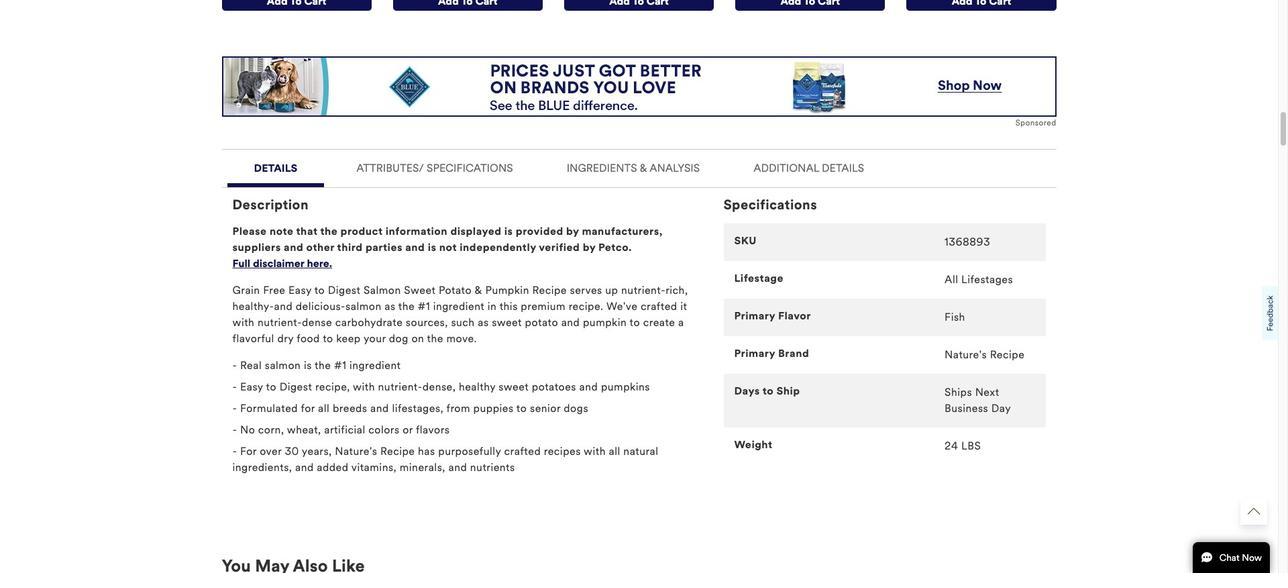Task type: describe. For each thing, give the bounding box(es) containing it.
the inside please note that the product information displayed is provided by manufacturers, suppliers and other third parties and is not independently verified by petco. full disclaimer here.
[[320, 225, 338, 237]]

additional details button
[[732, 149, 886, 183]]

independently
[[460, 241, 536, 253]]

#1 inside grain free easy to digest salmon sweet potato & pumpkin recipe serves up nutrient-rich, healthy-and delicious-salmon as the #1 ingredient in this premium recipe. we've crafted it with nutrient-dense carbohydrate sources, such as sweet potato and pumpkin to create a flavorful dry food to keep your dog on the move.
[[418, 300, 430, 313]]

analysis
[[650, 162, 700, 174]]

ingredients,
[[232, 461, 292, 474]]

not
[[439, 241, 457, 253]]

1 vertical spatial by
[[583, 241, 596, 253]]

the up recipe,
[[315, 359, 331, 372]]

carbohydrate
[[335, 316, 403, 329]]

recipe inside grain free easy to digest salmon sweet potato & pumpkin recipe serves up nutrient-rich, healthy-and delicious-salmon as the #1 ingredient in this premium recipe. we've crafted it with nutrient-dense carbohydrate sources, such as sweet potato and pumpkin to create a flavorful dry food to keep your dog on the move.
[[532, 284, 567, 296]]

grain free easy to digest salmon sweet potato & pumpkin recipe serves up nutrient-rich, healthy-and delicious-salmon as the #1 ingredient in this premium recipe. we've crafted it with nutrient-dense carbohydrate sources, such as sweet potato and pumpkin to create a flavorful dry food to keep your dog on the move.
[[232, 284, 688, 345]]

- real salmon is the #1 ingredient
[[232, 359, 401, 372]]

information
[[386, 225, 448, 237]]

the right on
[[427, 332, 443, 345]]

product
[[341, 225, 383, 237]]

nutrients
[[470, 461, 515, 474]]

days
[[734, 384, 760, 397]]

attributes/
[[356, 162, 424, 174]]

0 vertical spatial nutrient-
[[621, 284, 666, 296]]

2 horizontal spatial is
[[504, 225, 513, 237]]

displayed
[[450, 225, 502, 237]]

recipes
[[544, 445, 581, 457]]

description
[[232, 196, 309, 213]]

1 vertical spatial #1
[[334, 359, 346, 372]]

provided
[[516, 225, 563, 237]]

- no corn, wheat, artificial colors or flavors
[[232, 423, 450, 436]]

lifestage
[[734, 272, 784, 284]]

with inside for over 30 years, nature's recipe has purposefully crafted recipes with all natural ingredients, and added vitamins, minerals, and nutrients
[[584, 445, 606, 457]]

on
[[412, 332, 424, 345]]

natural
[[624, 445, 659, 457]]

healthy
[[459, 380, 496, 393]]

over
[[260, 445, 282, 457]]

and down purposefully
[[449, 461, 467, 474]]

purposefully
[[438, 445, 501, 457]]

colors
[[369, 423, 400, 436]]

formulated
[[240, 402, 298, 415]]

0 vertical spatial nature's
[[945, 348, 987, 361]]

- for - no corn, wheat, artificial colors or flavors
[[232, 423, 237, 436]]

rich,
[[666, 284, 688, 296]]

that
[[296, 225, 318, 237]]

1 vertical spatial ingredient
[[349, 359, 401, 372]]

note
[[270, 225, 294, 237]]

and down information
[[405, 241, 425, 253]]

disclaimer
[[253, 257, 304, 270]]

keep
[[336, 332, 361, 345]]

such
[[451, 316, 475, 329]]

with inside grain free easy to digest salmon sweet potato & pumpkin recipe serves up nutrient-rich, healthy-and delicious-salmon as the #1 ingredient in this premium recipe. we've crafted it with nutrient-dense carbohydrate sources, such as sweet potato and pumpkin to create a flavorful dry food to keep your dog on the move.
[[232, 316, 255, 329]]

1 horizontal spatial nutrient-
[[378, 380, 423, 393]]

all lifestages
[[945, 273, 1013, 286]]

ingredients & analysis
[[567, 162, 700, 174]]

dog
[[389, 332, 409, 345]]

minerals,
[[400, 461, 445, 474]]

in
[[488, 300, 497, 313]]

lbs
[[961, 439, 981, 452]]

crafted inside grain free easy to digest salmon sweet potato & pumpkin recipe serves up nutrient-rich, healthy-and delicious-salmon as the #1 ingredient in this premium recipe. we've crafted it with nutrient-dense carbohydrate sources, such as sweet potato and pumpkin to create a flavorful dry food to keep your dog on the move.
[[641, 300, 677, 313]]

recipe,
[[315, 380, 350, 393]]

details button
[[227, 149, 324, 183]]

corn,
[[258, 423, 284, 436]]

create
[[643, 316, 675, 329]]

verified
[[539, 241, 580, 253]]

attributes/ specifications
[[356, 162, 513, 174]]

1 vertical spatial nutrient-
[[258, 316, 302, 329]]

& inside grain free easy to digest salmon sweet potato & pumpkin recipe serves up nutrient-rich, healthy-and delicious-salmon as the #1 ingredient in this premium recipe. we've crafted it with nutrient-dense carbohydrate sources, such as sweet potato and pumpkin to create a flavorful dry food to keep your dog on the move.
[[475, 284, 482, 296]]

ships next business day
[[945, 386, 1011, 415]]

for over 30 years, nature's recipe has purposefully crafted recipes with all natural ingredients, and added vitamins, minerals, and nutrients
[[232, 445, 659, 474]]

1 vertical spatial recipe
[[990, 348, 1025, 361]]

attributes/ specifications button
[[335, 149, 535, 183]]

salmon inside grain free easy to digest salmon sweet potato & pumpkin recipe serves up nutrient-rich, healthy-and delicious-salmon as the #1 ingredient in this premium recipe. we've crafted it with nutrient-dense carbohydrate sources, such as sweet potato and pumpkin to create a flavorful dry food to keep your dog on the move.
[[346, 300, 382, 313]]

primary flavor
[[734, 309, 811, 322]]

dry
[[277, 332, 294, 345]]

manufacturers,
[[582, 225, 663, 237]]

premium
[[521, 300, 566, 313]]

serves
[[570, 284, 602, 296]]

and down recipe.
[[561, 316, 580, 329]]

details inside 'button'
[[254, 162, 297, 174]]

food
[[297, 332, 320, 345]]

ingredients & analysis button
[[545, 149, 721, 183]]

1 vertical spatial easy
[[240, 380, 263, 393]]

- for - easy to digest recipe, with nutrient-dense, healthy sweet potatoes and pumpkins
[[232, 380, 237, 393]]

wheat,
[[287, 423, 321, 436]]

ships
[[945, 386, 972, 398]]

sku
[[734, 234, 757, 247]]

years,
[[302, 445, 332, 457]]

all
[[945, 273, 958, 286]]

added
[[317, 461, 349, 474]]

sponsored
[[1016, 118, 1056, 127]]

we've
[[607, 300, 638, 313]]

specifications
[[724, 196, 817, 213]]

third
[[337, 241, 363, 253]]

up
[[605, 284, 618, 296]]

crafted inside for over 30 years, nature's recipe has purposefully crafted recipes with all natural ingredients, and added vitamins, minerals, and nutrients
[[504, 445, 541, 457]]

dense
[[302, 316, 332, 329]]

to up formulated
[[266, 380, 277, 393]]

parties
[[366, 241, 403, 253]]

free
[[263, 284, 286, 296]]

nature's recipe
[[945, 348, 1025, 361]]

ingredients
[[567, 162, 637, 174]]

additional details
[[754, 162, 864, 174]]

& inside button
[[640, 162, 647, 174]]

sources,
[[406, 316, 448, 329]]

0 horizontal spatial as
[[385, 300, 396, 313]]

to down we've
[[630, 316, 640, 329]]

or
[[403, 423, 413, 436]]

1 horizontal spatial with
[[353, 380, 375, 393]]

styled arrow button link
[[1241, 498, 1267, 525]]

0 horizontal spatial digest
[[280, 380, 312, 393]]

and up dogs
[[579, 380, 598, 393]]

senior
[[530, 402, 561, 415]]



Task type: vqa. For each thing, say whether or not it's contained in the screenshot.


Task type: locate. For each thing, give the bounding box(es) containing it.
lifestages,
[[392, 402, 444, 415]]

pumpkins
[[601, 380, 650, 393]]

nature's up ships
[[945, 348, 987, 361]]

0 vertical spatial recipe
[[532, 284, 567, 296]]

1 vertical spatial with
[[353, 380, 375, 393]]

and down free
[[274, 300, 293, 313]]

and up full disclaimer here. button
[[284, 241, 303, 253]]

recipe up next
[[990, 348, 1025, 361]]

breeds
[[333, 402, 367, 415]]

additional
[[754, 162, 819, 174]]

potatoes
[[532, 380, 576, 393]]

2 vertical spatial with
[[584, 445, 606, 457]]

scroll to top image
[[1248, 505, 1260, 517]]

1 vertical spatial crafted
[[504, 445, 541, 457]]

and up colors
[[370, 402, 389, 415]]

next
[[975, 386, 999, 398]]

ingredient
[[433, 300, 485, 313], [349, 359, 401, 372]]

1368893
[[945, 235, 991, 248]]

all right the for
[[318, 402, 330, 415]]

vitamins,
[[351, 461, 397, 474]]

1 horizontal spatial nature's
[[945, 348, 987, 361]]

- left no
[[232, 423, 237, 436]]

crafted up nutrients
[[504, 445, 541, 457]]

- for -
[[232, 445, 240, 457]]

healthy-
[[232, 300, 274, 313]]

3 - from the top
[[232, 402, 237, 415]]

digest up delicious-
[[328, 284, 361, 296]]

- easy to digest recipe, with nutrient-dense, healthy sweet potatoes and pumpkins
[[232, 380, 650, 393]]

30
[[285, 445, 299, 457]]

4 - from the top
[[232, 423, 237, 436]]

puppies
[[473, 402, 514, 415]]

nutrient- up we've
[[621, 284, 666, 296]]

easy down "real"
[[240, 380, 263, 393]]

0 horizontal spatial &
[[475, 284, 482, 296]]

-
[[232, 359, 237, 372], [232, 380, 237, 393], [232, 402, 237, 415], [232, 423, 237, 436], [232, 445, 240, 457]]

0 horizontal spatial salmon
[[265, 359, 301, 372]]

1 vertical spatial primary
[[734, 347, 775, 359]]

0 vertical spatial as
[[385, 300, 396, 313]]

brand
[[778, 347, 809, 359]]

0 horizontal spatial crafted
[[504, 445, 541, 457]]

1 horizontal spatial recipe
[[532, 284, 567, 296]]

2 horizontal spatial nutrient-
[[621, 284, 666, 296]]

salmon down dry
[[265, 359, 301, 372]]

potato
[[439, 284, 472, 296]]

is
[[504, 225, 513, 237], [428, 241, 436, 253], [304, 359, 312, 372]]

#1 up sources,
[[418, 300, 430, 313]]

all inside for over 30 years, nature's recipe has purposefully crafted recipes with all natural ingredients, and added vitamins, minerals, and nutrients
[[609, 445, 620, 457]]

ingredient down your
[[349, 359, 401, 372]]

other
[[306, 241, 335, 253]]

1 horizontal spatial &
[[640, 162, 647, 174]]

with right recipes
[[584, 445, 606, 457]]

primary brand
[[734, 347, 809, 359]]

0 vertical spatial &
[[640, 162, 647, 174]]

1 vertical spatial nature's
[[335, 445, 377, 457]]

details right additional at the right top of page
[[822, 162, 864, 174]]

all left the natural
[[609, 445, 620, 457]]

& left the analysis
[[640, 162, 647, 174]]

nutrient- up - formulated for all breeds and lifestages, from puppies to senior dogs
[[378, 380, 423, 393]]

1 vertical spatial is
[[428, 241, 436, 253]]

1 vertical spatial &
[[475, 284, 482, 296]]

dense,
[[423, 380, 456, 393]]

no
[[240, 423, 255, 436]]

ingredient inside grain free easy to digest salmon sweet potato & pumpkin recipe serves up nutrient-rich, healthy-and delicious-salmon as the #1 ingredient in this premium recipe. we've crafted it with nutrient-dense carbohydrate sources, such as sweet potato and pumpkin to create a flavorful dry food to keep your dog on the move.
[[433, 300, 485, 313]]

to up delicious-
[[314, 284, 325, 296]]

as
[[385, 300, 396, 313], [478, 316, 489, 329]]

flavorful
[[232, 332, 274, 345]]

is up the independently
[[504, 225, 513, 237]]

specifications
[[427, 162, 513, 174]]

2 vertical spatial is
[[304, 359, 312, 372]]

& right potato
[[475, 284, 482, 296]]

0 horizontal spatial nature's
[[335, 445, 377, 457]]

0 horizontal spatial nutrient-
[[258, 316, 302, 329]]

1 horizontal spatial easy
[[289, 284, 312, 296]]

&
[[640, 162, 647, 174], [475, 284, 482, 296]]

digest inside grain free easy to digest salmon sweet potato & pumpkin recipe serves up nutrient-rich, healthy-and delicious-salmon as the #1 ingredient in this premium recipe. we've crafted it with nutrient-dense carbohydrate sources, such as sweet potato and pumpkin to create a flavorful dry food to keep your dog on the move.
[[328, 284, 361, 296]]

salmon up carbohydrate
[[346, 300, 382, 313]]

0 horizontal spatial by
[[566, 225, 579, 237]]

1 primary from the top
[[734, 309, 775, 322]]

for
[[240, 445, 257, 457]]

please
[[232, 225, 267, 237]]

1 horizontal spatial ingredient
[[433, 300, 485, 313]]

crafted
[[641, 300, 677, 313], [504, 445, 541, 457]]

2 vertical spatial recipe
[[380, 445, 415, 457]]

all
[[318, 402, 330, 415], [609, 445, 620, 457]]

0 vertical spatial crafted
[[641, 300, 677, 313]]

#1
[[418, 300, 430, 313], [334, 359, 346, 372]]

1 details from the left
[[254, 162, 297, 174]]

0 vertical spatial by
[[566, 225, 579, 237]]

weight
[[734, 438, 773, 451]]

with down healthy-
[[232, 316, 255, 329]]

here.
[[307, 257, 332, 270]]

to
[[314, 284, 325, 296], [630, 316, 640, 329], [323, 332, 333, 345], [266, 380, 277, 393], [763, 384, 774, 397], [517, 402, 527, 415]]

- left formulated
[[232, 402, 237, 415]]

ingredient down potato
[[433, 300, 485, 313]]

details
[[254, 162, 297, 174], [822, 162, 864, 174]]

nutrient-
[[621, 284, 666, 296], [258, 316, 302, 329], [378, 380, 423, 393]]

is left not
[[428, 241, 436, 253]]

ship
[[777, 384, 800, 397]]

- formulated for all breeds and lifestages, from puppies to senior dogs
[[232, 402, 588, 415]]

this
[[500, 300, 518, 313]]

0 horizontal spatial recipe
[[380, 445, 415, 457]]

2 vertical spatial nutrient-
[[378, 380, 423, 393]]

crafted up create
[[641, 300, 677, 313]]

digest up the for
[[280, 380, 312, 393]]

grain
[[232, 284, 260, 296]]

for
[[301, 402, 315, 415]]

0 horizontal spatial ingredient
[[349, 359, 401, 372]]

0 horizontal spatial is
[[304, 359, 312, 372]]

with
[[232, 316, 255, 329], [353, 380, 375, 393], [584, 445, 606, 457]]

5 - from the top
[[232, 445, 240, 457]]

the up other
[[320, 225, 338, 237]]

0 horizontal spatial easy
[[240, 380, 263, 393]]

0 vertical spatial is
[[504, 225, 513, 237]]

1 horizontal spatial digest
[[328, 284, 361, 296]]

as down salmon at left
[[385, 300, 396, 313]]

- for - formulated for all breeds and lifestages, from puppies to senior dogs
[[232, 402, 237, 415]]

full
[[232, 257, 250, 270]]

to left the ship
[[763, 384, 774, 397]]

1 horizontal spatial crafted
[[641, 300, 677, 313]]

2 primary from the top
[[734, 347, 775, 359]]

it
[[680, 300, 687, 313]]

petco.
[[599, 241, 632, 253]]

days to ship
[[734, 384, 800, 397]]

0 vertical spatial sweet
[[492, 316, 522, 329]]

and
[[284, 241, 303, 253], [405, 241, 425, 253], [274, 300, 293, 313], [561, 316, 580, 329], [579, 380, 598, 393], [370, 402, 389, 415], [295, 461, 314, 474], [449, 461, 467, 474]]

1 vertical spatial sweet
[[499, 380, 529, 393]]

primary up days
[[734, 347, 775, 359]]

nutrient- up dry
[[258, 316, 302, 329]]

0 horizontal spatial #1
[[334, 359, 346, 372]]

sweet
[[492, 316, 522, 329], [499, 380, 529, 393]]

real
[[240, 359, 262, 372]]

is down food
[[304, 359, 312, 372]]

salmon
[[364, 284, 401, 296]]

0 vertical spatial salmon
[[346, 300, 382, 313]]

0 vertical spatial easy
[[289, 284, 312, 296]]

1 vertical spatial all
[[609, 445, 620, 457]]

1 horizontal spatial is
[[428, 241, 436, 253]]

1 horizontal spatial #1
[[418, 300, 430, 313]]

0 vertical spatial all
[[318, 402, 330, 415]]

from
[[447, 402, 470, 415]]

0 vertical spatial #1
[[418, 300, 430, 313]]

with up breeds
[[353, 380, 375, 393]]

- down no
[[232, 445, 240, 457]]

0 vertical spatial digest
[[328, 284, 361, 296]]

0 vertical spatial primary
[[734, 309, 775, 322]]

1 vertical spatial digest
[[280, 380, 312, 393]]

sweet inside grain free easy to digest salmon sweet potato & pumpkin recipe serves up nutrient-rich, healthy-and delicious-salmon as the #1 ingredient in this premium recipe. we've crafted it with nutrient-dense carbohydrate sources, such as sweet potato and pumpkin to create a flavorful dry food to keep your dog on the move.
[[492, 316, 522, 329]]

nature's up vitamins,
[[335, 445, 377, 457]]

1 horizontal spatial as
[[478, 316, 489, 329]]

as down in
[[478, 316, 489, 329]]

primary down lifestage
[[734, 309, 775, 322]]

by up verified
[[566, 225, 579, 237]]

0 horizontal spatial with
[[232, 316, 255, 329]]

1 - from the top
[[232, 359, 237, 372]]

sweet up puppies at bottom
[[499, 380, 529, 393]]

recipe inside for over 30 years, nature's recipe has purposefully crafted recipes with all natural ingredients, and added vitamins, minerals, and nutrients
[[380, 445, 415, 457]]

fish
[[945, 311, 965, 323]]

1 horizontal spatial details
[[822, 162, 864, 174]]

easy
[[289, 284, 312, 296], [240, 380, 263, 393]]

to down dense
[[323, 332, 333, 345]]

move.
[[447, 332, 477, 345]]

has
[[418, 445, 435, 457]]

0 horizontal spatial all
[[318, 402, 330, 415]]

artificial
[[324, 423, 365, 436]]

recipe
[[532, 284, 567, 296], [990, 348, 1025, 361], [380, 445, 415, 457]]

1 vertical spatial as
[[478, 316, 489, 329]]

easy inside grain free easy to digest salmon sweet potato & pumpkin recipe serves up nutrient-rich, healthy-and delicious-salmon as the #1 ingredient in this premium recipe. we've crafted it with nutrient-dense carbohydrate sources, such as sweet potato and pumpkin to create a flavorful dry food to keep your dog on the move.
[[289, 284, 312, 296]]

easy right free
[[289, 284, 312, 296]]

product details tab list
[[222, 149, 1056, 505]]

sweet down this
[[492, 316, 522, 329]]

- for - real salmon is the #1 ingredient
[[232, 359, 237, 372]]

2 horizontal spatial with
[[584, 445, 606, 457]]

recipe up premium
[[532, 284, 567, 296]]

24 lbs
[[945, 439, 981, 452]]

details inside button
[[822, 162, 864, 174]]

- down flavorful
[[232, 380, 237, 393]]

1 vertical spatial salmon
[[265, 359, 301, 372]]

1 horizontal spatial salmon
[[346, 300, 382, 313]]

delicious-
[[296, 300, 346, 313]]

1 horizontal spatial all
[[609, 445, 620, 457]]

and down years,
[[295, 461, 314, 474]]

primary for primary brand
[[734, 347, 775, 359]]

recipe down or on the bottom of page
[[380, 445, 415, 457]]

- left "real"
[[232, 359, 237, 372]]

24
[[945, 439, 958, 452]]

details up description
[[254, 162, 297, 174]]

your
[[364, 332, 386, 345]]

1 horizontal spatial by
[[583, 241, 596, 253]]

primary for primary flavor
[[734, 309, 775, 322]]

0 vertical spatial with
[[232, 316, 255, 329]]

2 - from the top
[[232, 380, 237, 393]]

please note that the product information displayed is provided by manufacturers, suppliers and other third parties and is not independently verified by petco. full disclaimer here.
[[232, 225, 663, 270]]

0 vertical spatial ingredient
[[433, 300, 485, 313]]

#1 up recipe,
[[334, 359, 346, 372]]

by left 'petco.'
[[583, 241, 596, 253]]

nature's inside for over 30 years, nature's recipe has purposefully crafted recipes with all natural ingredients, and added vitamins, minerals, and nutrients
[[335, 445, 377, 457]]

to left senior
[[517, 402, 527, 415]]

day
[[992, 402, 1011, 415]]

full disclaimer here. button
[[232, 255, 332, 272]]

dogs
[[564, 402, 588, 415]]

suppliers
[[232, 241, 281, 253]]

2 details from the left
[[822, 162, 864, 174]]

2 horizontal spatial recipe
[[990, 348, 1025, 361]]

the
[[320, 225, 338, 237], [398, 300, 415, 313], [427, 332, 443, 345], [315, 359, 331, 372]]

0 horizontal spatial details
[[254, 162, 297, 174]]

the down sweet
[[398, 300, 415, 313]]



